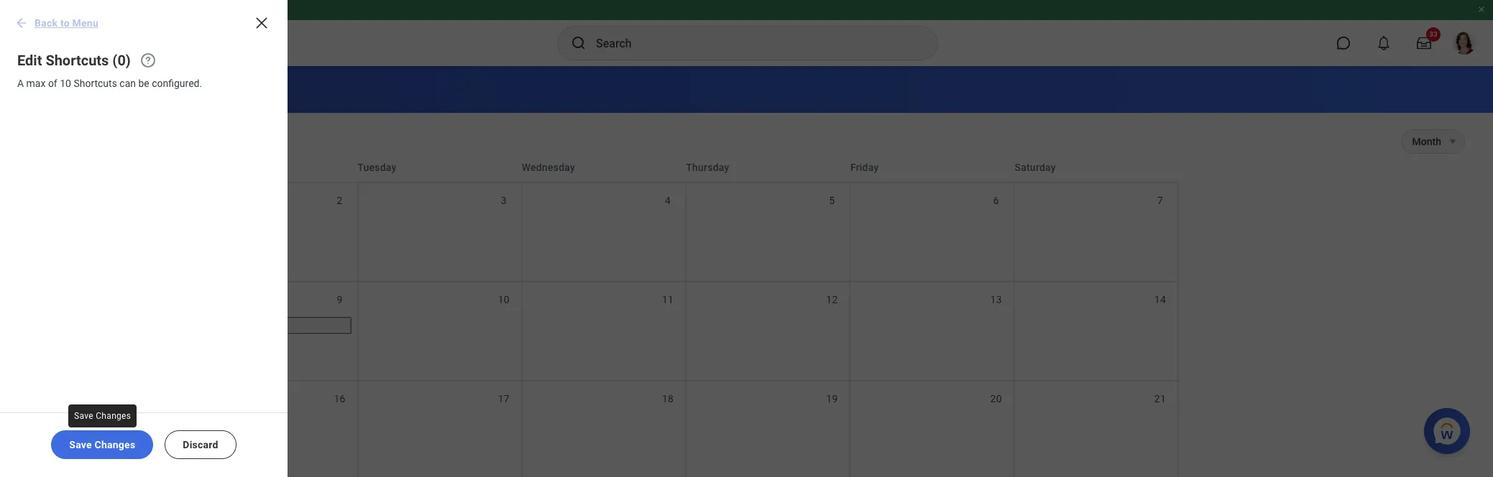 Task type: vqa. For each thing, say whether or not it's contained in the screenshot.


Task type: locate. For each thing, give the bounding box(es) containing it.
14
[[1154, 294, 1166, 306]]

21
[[1154, 393, 1166, 405]]

a
[[17, 78, 24, 89]]

discard button
[[165, 431, 236, 459]]

10 inside global navigation dialog
[[60, 78, 71, 89]]

1 vertical spatial save changes
[[69, 439, 135, 451]]

time off and leave calendar main content
[[0, 66, 1493, 477]]

tuesday
[[357, 162, 397, 173]]

off
[[73, 79, 97, 99]]

0 horizontal spatial 10
[[60, 78, 71, 89]]

row
[[29, 153, 1179, 182], [29, 182, 1179, 281], [29, 281, 1179, 380], [29, 380, 1179, 477]]

table containing tuesday
[[29, 153, 1179, 477]]

changes
[[96, 411, 131, 421], [95, 439, 135, 451]]

10
[[60, 78, 71, 89], [498, 294, 510, 306]]

0 vertical spatial save changes
[[74, 411, 131, 421]]

(0)
[[112, 52, 131, 69]]

17
[[498, 393, 510, 405]]

11
[[662, 294, 674, 306]]

menu
[[72, 17, 99, 29]]

row group containing 2
[[29, 182, 1179, 477]]

and
[[101, 79, 130, 99]]

18
[[662, 393, 674, 405]]

1 vertical spatial changes
[[95, 439, 135, 451]]

be
[[138, 78, 149, 89]]

2 row from the top
[[29, 182, 1179, 281]]

table inside time off and leave calendar main content
[[29, 153, 1179, 477]]

1 vertical spatial save
[[69, 439, 92, 451]]

max
[[26, 78, 46, 89]]

thursday column header
[[686, 160, 850, 175]]

friday
[[850, 162, 879, 173]]

1 row from the top
[[29, 153, 1179, 182]]

of
[[48, 78, 57, 89]]

adeptai_dpt1
[[106, 5, 157, 15]]

table
[[29, 153, 1179, 477]]

column header
[[193, 160, 357, 175]]

shortcuts
[[46, 52, 109, 69], [74, 78, 117, 89]]

row group inside table
[[29, 182, 1179, 477]]

row group
[[29, 182, 1179, 477]]

save
[[74, 411, 93, 421], [69, 439, 92, 451]]

changes inside save changes button
[[95, 439, 135, 451]]

list
[[0, 104, 288, 115]]

1 vertical spatial 10
[[498, 294, 510, 306]]

4 row from the top
[[29, 380, 1179, 477]]

back to menu
[[35, 17, 99, 29]]

save changes
[[74, 411, 131, 421], [69, 439, 135, 451]]

3 row from the top
[[29, 281, 1179, 380]]

0 vertical spatial 10
[[60, 78, 71, 89]]

calendar application
[[29, 153, 1464, 477]]

9
[[337, 294, 343, 306]]

back
[[35, 17, 58, 29]]

implementation preview -   adeptai_dpt1 banner
[[0, 0, 1493, 66]]

20
[[990, 393, 1002, 405]]

global navigation dialog
[[0, 0, 288, 477]]

can
[[120, 78, 136, 89]]

row containing 9
[[29, 281, 1179, 380]]

close environment banner image
[[1477, 5, 1486, 14]]

question outline image
[[139, 52, 157, 69]]

shortcuts up off
[[46, 52, 109, 69]]

shortcuts down edit shortcuts (0)
[[74, 78, 117, 89]]

1 horizontal spatial 10
[[498, 294, 510, 306]]

edit shortcuts (0)
[[17, 52, 131, 69]]

7
[[1157, 195, 1163, 206]]

1 vertical spatial shortcuts
[[74, 78, 117, 89]]



Task type: describe. For each thing, give the bounding box(es) containing it.
back to menu button
[[9, 9, 107, 37]]

row containing 2
[[29, 182, 1179, 281]]

leave
[[134, 79, 180, 99]]

discard
[[183, 439, 218, 451]]

10 inside row
[[498, 294, 510, 306]]

saturday column header
[[1015, 160, 1179, 175]]

0 vertical spatial shortcuts
[[46, 52, 109, 69]]

12
[[826, 294, 838, 306]]

configured.
[[152, 78, 202, 89]]

time off and leave calendar
[[29, 79, 253, 99]]

edit
[[17, 52, 42, 69]]

x image
[[253, 14, 270, 32]]

2
[[337, 195, 343, 206]]

month
[[1412, 136, 1441, 147]]

save changes button
[[51, 431, 153, 459]]

implementation preview -   adeptai_dpt1
[[6, 5, 157, 15]]

-
[[101, 5, 104, 15]]

6
[[993, 195, 999, 206]]

sunday, october 1, 2023 cell
[[30, 183, 194, 281]]

profile logan mcneil element
[[1444, 27, 1485, 59]]

19
[[826, 393, 838, 405]]

0 vertical spatial changes
[[96, 411, 131, 421]]

a max of 10 shortcuts can be configured.
[[17, 78, 202, 89]]

thursday
[[686, 162, 729, 173]]

friday column header
[[850, 160, 1015, 175]]

arrow left image
[[14, 16, 29, 30]]

row containing 16
[[29, 380, 1179, 477]]

wednesday column header
[[522, 160, 686, 175]]

inbox large image
[[1417, 36, 1431, 50]]

0 vertical spatial save
[[74, 411, 93, 421]]

13
[[990, 294, 1002, 306]]

sunday, october 15, 2023 cell
[[30, 382, 194, 477]]

row containing tuesday
[[29, 153, 1179, 182]]

calendar
[[184, 79, 253, 99]]

time
[[29, 79, 68, 99]]

5
[[829, 195, 835, 206]]

3
[[501, 195, 507, 206]]

saturday
[[1015, 162, 1056, 173]]

wednesday
[[522, 162, 575, 173]]

4
[[665, 195, 671, 206]]

sunday, october 8, 2023 cell
[[30, 283, 194, 380]]

month button
[[1402, 130, 1441, 153]]

notifications large image
[[1377, 36, 1391, 50]]

preview
[[69, 5, 99, 15]]

save inside button
[[69, 439, 92, 451]]

to
[[60, 17, 70, 29]]

implementation
[[6, 5, 67, 15]]

search image
[[570, 35, 587, 52]]

save changes inside button
[[69, 439, 135, 451]]

tuesday column header
[[357, 160, 522, 175]]

16
[[334, 393, 346, 405]]



